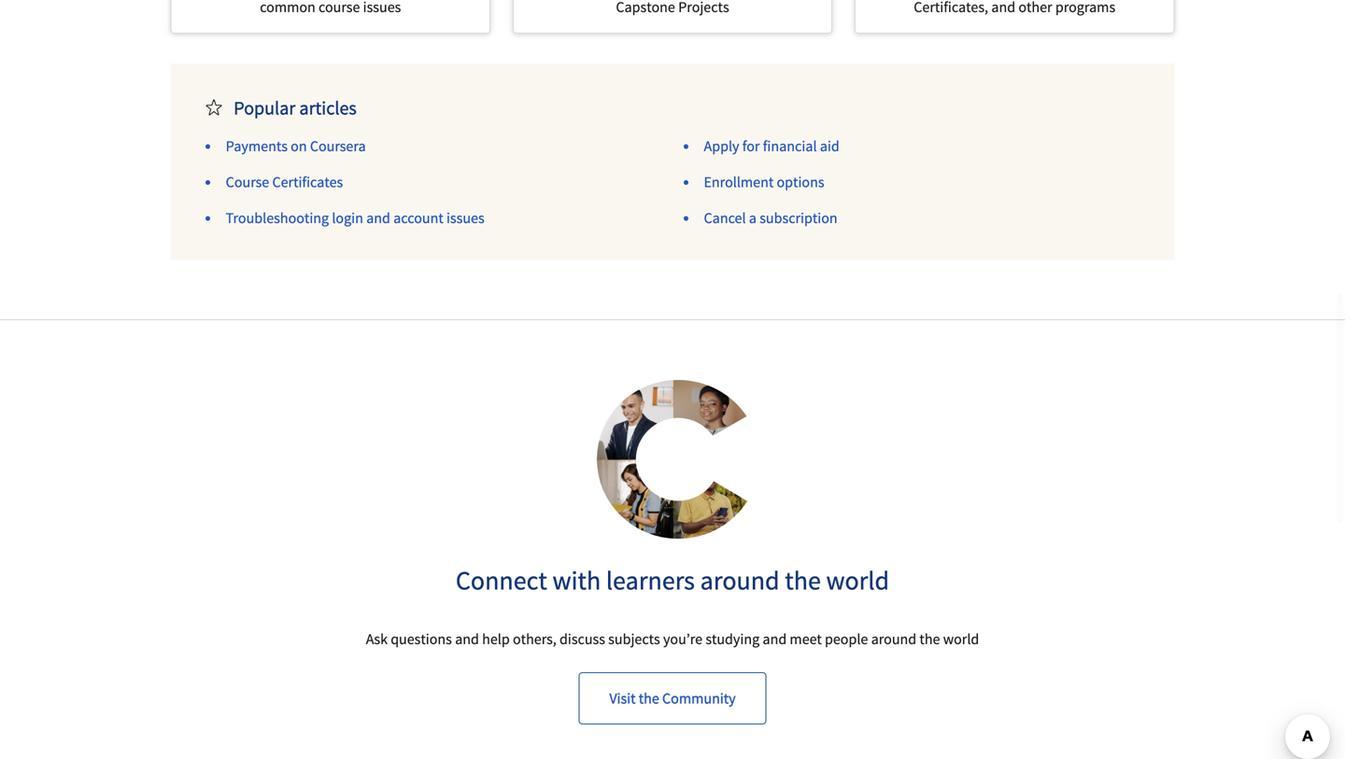 Task type: vqa. For each thing, say whether or not it's contained in the screenshot.
meet
yes



Task type: locate. For each thing, give the bounding box(es) containing it.
0 horizontal spatial the
[[639, 689, 659, 708]]

payments
[[226, 137, 288, 156]]

apply for financial aid link
[[704, 137, 840, 156]]

apply
[[704, 137, 739, 156]]

meet
[[790, 630, 822, 649]]

and
[[366, 209, 390, 227], [455, 630, 479, 649], [763, 630, 787, 649]]

around up studying
[[700, 564, 780, 597]]

0 horizontal spatial and
[[366, 209, 390, 227]]

others,
[[513, 630, 557, 649]]

0 horizontal spatial around
[[700, 564, 780, 597]]

0 horizontal spatial world
[[826, 564, 889, 597]]

1 vertical spatial around
[[871, 630, 917, 649]]

help
[[482, 630, 510, 649]]

around
[[700, 564, 780, 597], [871, 630, 917, 649]]

and left meet
[[763, 630, 787, 649]]

1 horizontal spatial around
[[871, 630, 917, 649]]

ask
[[366, 630, 388, 649]]

cancel
[[704, 209, 746, 227]]

course
[[226, 173, 269, 191]]

options
[[777, 173, 824, 191]]

certificates
[[272, 173, 343, 191]]

the right people
[[920, 630, 940, 649]]

1 horizontal spatial and
[[455, 630, 479, 649]]

1 horizontal spatial the
[[785, 564, 821, 597]]

learners
[[606, 564, 695, 597]]

connect
[[456, 564, 547, 597]]

a
[[749, 209, 757, 227]]

studying
[[706, 630, 760, 649]]

the up meet
[[785, 564, 821, 597]]

troubleshooting login and account issues
[[226, 209, 485, 227]]

subscription
[[760, 209, 838, 227]]

the right visit
[[639, 689, 659, 708]]

and for account
[[366, 209, 390, 227]]

you're
[[663, 630, 703, 649]]

and for help
[[455, 630, 479, 649]]

visit
[[609, 689, 636, 708]]

apply for financial aid
[[704, 137, 840, 156]]

people
[[825, 630, 868, 649]]

questions
[[391, 630, 452, 649]]

1 vertical spatial world
[[943, 630, 979, 649]]

community
[[662, 689, 736, 708]]

0 vertical spatial world
[[826, 564, 889, 597]]

popular articles image
[[206, 99, 223, 120]]

and left "help"
[[455, 630, 479, 649]]

2 vertical spatial the
[[639, 689, 659, 708]]

cancel a subscription
[[704, 209, 838, 227]]

world
[[826, 564, 889, 597], [943, 630, 979, 649]]

around right people
[[871, 630, 917, 649]]

subjects
[[608, 630, 660, 649]]

enrollment
[[704, 173, 774, 191]]

and right login
[[366, 209, 390, 227]]

discuss
[[560, 630, 605, 649]]

payments on coursera
[[226, 137, 366, 156]]

with
[[553, 564, 601, 597]]

payments on coursera link
[[226, 137, 366, 156]]

popular articles
[[234, 96, 357, 120]]

financial
[[763, 137, 817, 156]]

the
[[785, 564, 821, 597], [920, 630, 940, 649], [639, 689, 659, 708]]

2 horizontal spatial the
[[920, 630, 940, 649]]



Task type: describe. For each thing, give the bounding box(es) containing it.
0 vertical spatial the
[[785, 564, 821, 597]]

account
[[393, 209, 444, 227]]

visit community image
[[597, 380, 748, 540]]

aid
[[820, 137, 840, 156]]

the inside button
[[639, 689, 659, 708]]

connect with learners around the world
[[456, 564, 889, 597]]

cancel a subscription link
[[704, 209, 838, 227]]

2 horizontal spatial and
[[763, 630, 787, 649]]

popular
[[234, 96, 296, 120]]

course certificates
[[226, 173, 343, 191]]

coursera
[[310, 137, 366, 156]]

1 vertical spatial the
[[920, 630, 940, 649]]

issues
[[447, 209, 485, 227]]

0 vertical spatial around
[[700, 564, 780, 597]]

enrollment options link
[[704, 173, 824, 191]]

troubleshooting login and account issues link
[[226, 209, 485, 227]]

troubleshooting
[[226, 209, 329, 227]]

visit the community
[[609, 689, 736, 708]]

1 horizontal spatial world
[[943, 630, 979, 649]]

for
[[742, 137, 760, 156]]

enrollment options
[[704, 173, 824, 191]]

ask questions and help others, discuss subjects you're studying and meet people around the world
[[366, 630, 979, 649]]

on
[[291, 137, 307, 156]]

course certificates link
[[226, 173, 343, 191]]

login
[[332, 209, 363, 227]]

visit the community button
[[579, 672, 767, 725]]

articles
[[299, 96, 357, 120]]



